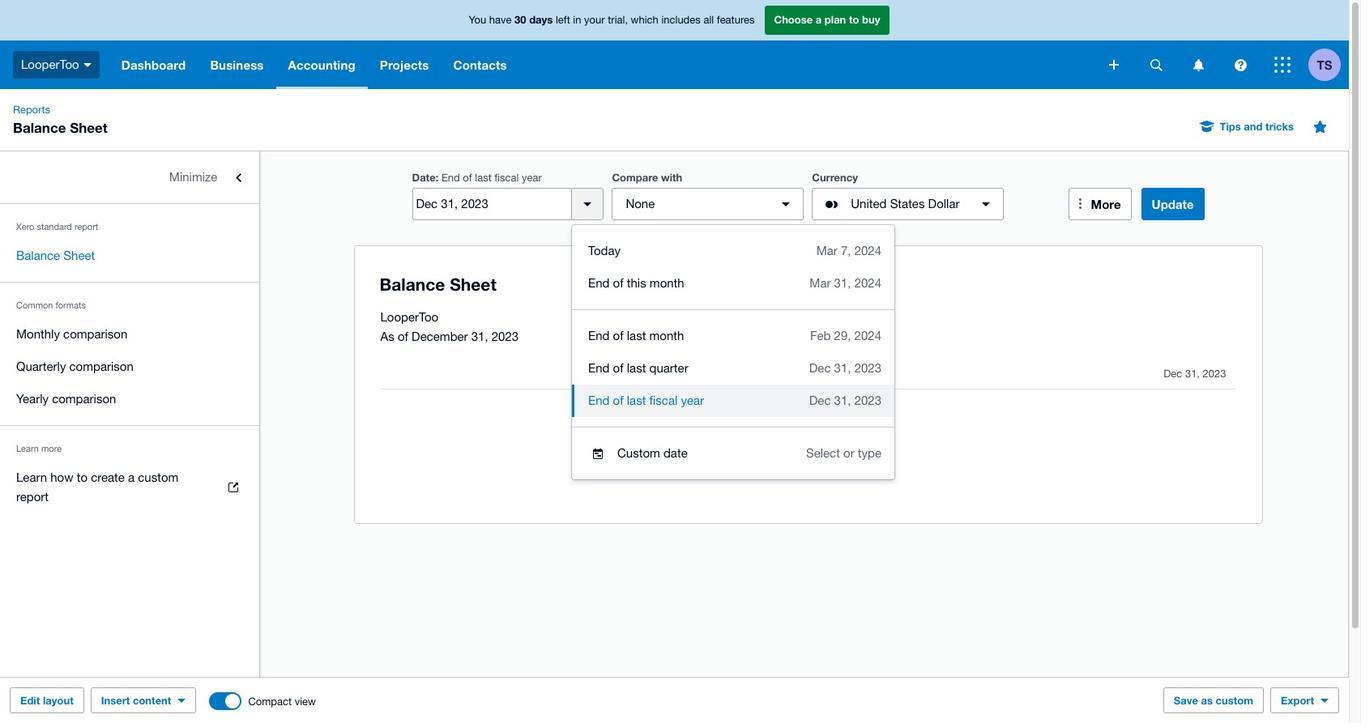 Task type: describe. For each thing, give the bounding box(es) containing it.
mar 31, 2024
[[810, 276, 881, 290]]

31, inside loopertoo as of december 31, 2023
[[471, 330, 488, 344]]

plan
[[825, 13, 846, 26]]

insert
[[101, 694, 130, 707]]

edit layout button
[[10, 688, 84, 714]]

month for end of last month
[[649, 329, 684, 343]]

dec inside report output 'element'
[[1164, 368, 1182, 380]]

balance sheet link
[[0, 240, 259, 272]]

states
[[890, 197, 925, 211]]

in
[[573, 14, 581, 26]]

learn more
[[16, 444, 62, 454]]

reports link
[[6, 102, 57, 118]]

you have 30 days left in your trial, which includes all features
[[469, 13, 755, 26]]

mar for mar 31, 2024
[[810, 276, 831, 290]]

:
[[436, 171, 439, 184]]

tips
[[1220, 120, 1241, 133]]

loopertoo for loopertoo as of december 31, 2023
[[380, 310, 438, 324]]

accounting button
[[276, 41, 368, 89]]

trial,
[[608, 14, 628, 26]]

dec for end of last fiscal year
[[809, 394, 831, 408]]

of inside loopertoo as of december 31, 2023
[[398, 330, 408, 344]]

your
[[584, 14, 605, 26]]

business
[[210, 58, 264, 72]]

accounting
[[288, 58, 355, 72]]

xero standard report
[[16, 222, 98, 232]]

show
[[810, 455, 839, 469]]

update
[[1152, 197, 1194, 211]]

create
[[91, 471, 125, 484]]

end of last month
[[588, 329, 684, 343]]

last for end of last fiscal year
[[627, 394, 646, 408]]

united
[[851, 197, 887, 211]]

2024 for mar 7, 2024
[[854, 244, 881, 258]]

learn for learn how to create a custom report
[[16, 471, 47, 484]]

compare
[[612, 171, 658, 184]]

last for end of last quarter
[[627, 361, 646, 375]]

feb 29, 2024
[[810, 329, 881, 343]]

nothing to show here
[[750, 455, 866, 469]]

common formats
[[16, 301, 86, 310]]

you
[[469, 14, 486, 26]]

here
[[843, 455, 866, 469]]

tips and tricks button
[[1191, 113, 1304, 139]]

monthly comparison link
[[0, 318, 259, 351]]

this
[[627, 276, 646, 290]]

to inside learn how to create a custom report
[[77, 471, 88, 484]]

dec for end of last quarter
[[809, 361, 831, 375]]

of for end of last month
[[613, 329, 624, 343]]

comparison for monthly comparison
[[63, 327, 127, 341]]

compact
[[248, 696, 292, 708]]

projects
[[380, 58, 429, 72]]

more button
[[1068, 188, 1131, 220]]

end for end of this month
[[588, 276, 610, 290]]

ts button
[[1308, 41, 1349, 89]]

united states dollar
[[851, 197, 960, 211]]

nothing
[[750, 455, 793, 469]]

29,
[[834, 329, 851, 343]]

save as custom button
[[1163, 688, 1264, 714]]

how
[[50, 471, 73, 484]]

none button
[[612, 188, 804, 220]]

save
[[1174, 694, 1198, 707]]

report inside learn how to create a custom report
[[16, 490, 49, 504]]

or
[[843, 446, 854, 460]]

31, for end of this month
[[834, 276, 851, 290]]

year inside group
[[681, 394, 704, 408]]

31, for end of last fiscal year
[[834, 394, 851, 408]]

standard
[[37, 222, 72, 232]]

insert content
[[101, 694, 171, 707]]

type
[[858, 446, 881, 460]]

tips and tricks
[[1220, 120, 1294, 133]]

end of last fiscal year
[[588, 394, 704, 408]]

as
[[1201, 694, 1213, 707]]

insert content button
[[90, 688, 196, 714]]

formats
[[55, 301, 86, 310]]

more
[[1091, 197, 1121, 211]]

fiscal inside group
[[649, 394, 678, 408]]

report output element
[[380, 360, 1236, 504]]

tricks
[[1266, 120, 1294, 133]]

list of convenience dates image
[[571, 188, 604, 220]]

yearly comparison link
[[0, 383, 259, 416]]

1 horizontal spatial report
[[74, 222, 98, 232]]

to inside report output 'element'
[[796, 455, 807, 469]]

2023 inside loopertoo as of december 31, 2023
[[492, 330, 519, 344]]

of inside date : end of last fiscal year
[[463, 172, 472, 184]]

buy
[[862, 13, 880, 26]]

contacts button
[[441, 41, 519, 89]]

monthly comparison
[[16, 327, 127, 341]]

choose a plan to buy
[[774, 13, 880, 26]]

date
[[663, 446, 688, 460]]

month for end of this month
[[650, 276, 684, 290]]

of for end of last quarter
[[613, 361, 624, 375]]

have
[[489, 14, 512, 26]]

select or type
[[806, 446, 881, 460]]

currency
[[812, 171, 858, 184]]

of for end of this month
[[613, 276, 624, 290]]

layout
[[43, 694, 73, 707]]

includes
[[661, 14, 701, 26]]

group containing today
[[572, 225, 894, 480]]



Task type: vqa. For each thing, say whether or not it's contained in the screenshot.
- link
no



Task type: locate. For each thing, give the bounding box(es) containing it.
dashboard link
[[109, 41, 198, 89]]

balance down 'reports' link
[[13, 119, 66, 136]]

0 horizontal spatial to
[[77, 471, 88, 484]]

2024 right 7,
[[854, 244, 881, 258]]

custom inside button
[[1216, 694, 1253, 707]]

mar for mar 7, 2024
[[816, 244, 838, 258]]

1 month from the top
[[650, 276, 684, 290]]

custom date
[[617, 446, 688, 460]]

1 vertical spatial sheet
[[63, 249, 95, 262]]

custom right create
[[138, 471, 178, 484]]

31, inside report output 'element'
[[1185, 368, 1200, 380]]

learn how to create a custom report
[[16, 471, 178, 504]]

0 vertical spatial sheet
[[70, 119, 108, 136]]

1 vertical spatial fiscal
[[649, 394, 678, 408]]

quarter
[[649, 361, 688, 375]]

1 horizontal spatial year
[[681, 394, 704, 408]]

none
[[626, 197, 655, 211]]

to right how
[[77, 471, 88, 484]]

2024 for mar 31, 2024
[[854, 276, 881, 290]]

2023
[[492, 330, 519, 344], [854, 361, 881, 375], [1203, 368, 1226, 380], [854, 394, 881, 408]]

end down today
[[588, 276, 610, 290]]

united states dollar button
[[812, 188, 1004, 220]]

a inside banner
[[816, 13, 822, 26]]

comparison
[[63, 327, 127, 341], [69, 360, 133, 373], [52, 392, 116, 406]]

1 vertical spatial learn
[[16, 471, 47, 484]]

end up end of last quarter
[[588, 329, 610, 343]]

0 vertical spatial custom
[[138, 471, 178, 484]]

0 horizontal spatial report
[[16, 490, 49, 504]]

0 vertical spatial loopertoo
[[21, 57, 79, 71]]

edit
[[20, 694, 40, 707]]

view
[[295, 696, 316, 708]]

svg image up reports balance sheet
[[83, 63, 91, 67]]

to left buy
[[849, 13, 859, 26]]

learn down learn more
[[16, 471, 47, 484]]

31, for end of last quarter
[[834, 361, 851, 375]]

balance sheet
[[16, 249, 95, 262]]

end of last quarter
[[588, 361, 688, 375]]

0 horizontal spatial custom
[[138, 471, 178, 484]]

1 horizontal spatial loopertoo
[[380, 310, 438, 324]]

end for end of last fiscal year
[[588, 394, 610, 408]]

7,
[[841, 244, 851, 258]]

reports balance sheet
[[13, 104, 108, 136]]

end for end of last month
[[588, 329, 610, 343]]

minimize button
[[0, 161, 259, 194]]

1 horizontal spatial fiscal
[[649, 394, 678, 408]]

loopertoo for loopertoo
[[21, 57, 79, 71]]

projects button
[[368, 41, 441, 89]]

report
[[74, 222, 98, 232], [16, 490, 49, 504]]

and
[[1244, 120, 1263, 133]]

2 horizontal spatial to
[[849, 13, 859, 26]]

0 vertical spatial comparison
[[63, 327, 127, 341]]

1 horizontal spatial custom
[[1216, 694, 1253, 707]]

a right create
[[128, 471, 135, 484]]

1 vertical spatial a
[[128, 471, 135, 484]]

loopertoo as of december 31, 2023
[[380, 310, 519, 344]]

ts
[[1317, 57, 1332, 72]]

export button
[[1270, 688, 1339, 714]]

end down end of last quarter
[[588, 394, 610, 408]]

loopertoo
[[21, 57, 79, 71], [380, 310, 438, 324]]

year down quarter
[[681, 394, 704, 408]]

group
[[572, 225, 894, 480]]

contacts
[[453, 58, 507, 72]]

Select end date field
[[413, 189, 571, 220]]

year
[[522, 172, 542, 184], [681, 394, 704, 408]]

0 vertical spatial a
[[816, 13, 822, 26]]

features
[[717, 14, 755, 26]]

of down end of last quarter
[[613, 394, 624, 408]]

choose
[[774, 13, 813, 26]]

2 learn from the top
[[16, 471, 47, 484]]

comparison down formats
[[63, 327, 127, 341]]

content
[[133, 694, 171, 707]]

of left this
[[613, 276, 624, 290]]

learn how to create a custom report link
[[0, 462, 259, 514]]

0 vertical spatial mar
[[816, 244, 838, 258]]

sheet inside reports balance sheet
[[70, 119, 108, 136]]

dec
[[809, 361, 831, 375], [1164, 368, 1182, 380], [809, 394, 831, 408]]

0 vertical spatial fiscal
[[494, 172, 519, 184]]

1 vertical spatial year
[[681, 394, 704, 408]]

0 vertical spatial report
[[74, 222, 98, 232]]

comparison inside 'link'
[[52, 392, 116, 406]]

of for end of last fiscal year
[[613, 394, 624, 408]]

days
[[529, 13, 553, 26]]

yearly comparison
[[16, 392, 116, 406]]

year inside date : end of last fiscal year
[[522, 172, 542, 184]]

2 vertical spatial comparison
[[52, 392, 116, 406]]

last down end of last month
[[627, 361, 646, 375]]

report down learn more
[[16, 490, 49, 504]]

which
[[631, 14, 658, 26]]

yearly
[[16, 392, 49, 406]]

dec 31, 2023 for end of last fiscal year
[[809, 394, 881, 408]]

1 vertical spatial report
[[16, 490, 49, 504]]

dec 31, 2023 for end of last quarter
[[809, 361, 881, 375]]

a inside learn how to create a custom report
[[128, 471, 135, 484]]

month up quarter
[[649, 329, 684, 343]]

sheet down xero standard report
[[63, 249, 95, 262]]

end inside date : end of last fiscal year
[[441, 172, 460, 184]]

mar
[[816, 244, 838, 258], [810, 276, 831, 290]]

of down end of last month
[[613, 361, 624, 375]]

reports
[[13, 104, 50, 116]]

0 vertical spatial 2024
[[854, 244, 881, 258]]

1 vertical spatial to
[[796, 455, 807, 469]]

quarterly
[[16, 360, 66, 373]]

2024 for feb 29, 2024
[[854, 329, 881, 343]]

loopertoo inside "popup button"
[[21, 57, 79, 71]]

dollar
[[928, 197, 960, 211]]

2 vertical spatial to
[[77, 471, 88, 484]]

mar 7, 2024
[[816, 244, 881, 258]]

3 2024 from the top
[[854, 329, 881, 343]]

edit layout
[[20, 694, 73, 707]]

last up select end date "field"
[[475, 172, 492, 184]]

of right the :
[[463, 172, 472, 184]]

balance inside reports balance sheet
[[13, 119, 66, 136]]

2024 down mar 7, 2024
[[854, 276, 881, 290]]

svg image
[[1274, 57, 1291, 73], [1150, 59, 1162, 71], [1193, 59, 1203, 71], [1109, 60, 1119, 70]]

loopertoo up as
[[380, 310, 438, 324]]

quarterly comparison
[[16, 360, 133, 373]]

dec 31, 2023
[[809, 361, 881, 375], [1164, 368, 1226, 380], [809, 394, 881, 408]]

custom
[[617, 446, 660, 460]]

left
[[556, 14, 570, 26]]

fiscal down quarter
[[649, 394, 678, 408]]

2024 right 29,
[[854, 329, 881, 343]]

dec 31, 2023 inside report output 'element'
[[1164, 368, 1226, 380]]

last up end of last quarter
[[627, 329, 646, 343]]

last down end of last quarter
[[627, 394, 646, 408]]

0 vertical spatial month
[[650, 276, 684, 290]]

end for end of last quarter
[[588, 361, 610, 375]]

business button
[[198, 41, 276, 89]]

today
[[588, 244, 621, 258]]

2023 inside report output 'element'
[[1203, 368, 1226, 380]]

1 vertical spatial loopertoo
[[380, 310, 438, 324]]

svg image
[[1234, 59, 1246, 71], [83, 63, 91, 67]]

sheet up minimize button in the top left of the page
[[70, 119, 108, 136]]

comparison for yearly comparison
[[52, 392, 116, 406]]

compare with
[[612, 171, 682, 184]]

last inside date : end of last fiscal year
[[475, 172, 492, 184]]

a
[[816, 13, 822, 26], [128, 471, 135, 484]]

0 vertical spatial year
[[522, 172, 542, 184]]

feb
[[810, 329, 831, 343]]

sheet
[[70, 119, 108, 136], [63, 249, 95, 262]]

end right the :
[[441, 172, 460, 184]]

compact view
[[248, 696, 316, 708]]

0 horizontal spatial fiscal
[[494, 172, 519, 184]]

loopertoo inside loopertoo as of december 31, 2023
[[380, 310, 438, 324]]

0 vertical spatial balance
[[13, 119, 66, 136]]

a left plan
[[816, 13, 822, 26]]

select
[[806, 446, 840, 460]]

with
[[661, 171, 682, 184]]

0 horizontal spatial svg image
[[83, 63, 91, 67]]

to left the show
[[796, 455, 807, 469]]

1 vertical spatial mar
[[810, 276, 831, 290]]

2 2024 from the top
[[854, 276, 881, 290]]

monthly
[[16, 327, 60, 341]]

december
[[412, 330, 468, 344]]

svg image up tips and tricks button
[[1234, 59, 1246, 71]]

Report title field
[[376, 267, 1229, 304]]

0 vertical spatial to
[[849, 13, 859, 26]]

xero
[[16, 222, 34, 232]]

list box containing today
[[572, 225, 894, 480]]

quarterly comparison link
[[0, 351, 259, 383]]

custom right as
[[1216, 694, 1253, 707]]

end of this month
[[588, 276, 684, 290]]

date
[[412, 171, 436, 184]]

1 vertical spatial balance
[[16, 249, 60, 262]]

month
[[650, 276, 684, 290], [649, 329, 684, 343]]

end down end of last month
[[588, 361, 610, 375]]

mar left 7,
[[816, 244, 838, 258]]

month right this
[[650, 276, 684, 290]]

2 month from the top
[[649, 329, 684, 343]]

1 horizontal spatial svg image
[[1234, 59, 1246, 71]]

export
[[1281, 694, 1314, 707]]

0 horizontal spatial loopertoo
[[21, 57, 79, 71]]

1 horizontal spatial a
[[816, 13, 822, 26]]

list box
[[572, 225, 894, 480]]

loopertoo up reports
[[21, 57, 79, 71]]

balance down xero
[[16, 249, 60, 262]]

svg image inside loopertoo "popup button"
[[83, 63, 91, 67]]

update button
[[1141, 188, 1204, 220]]

last for end of last month
[[627, 329, 646, 343]]

of up end of last quarter
[[613, 329, 624, 343]]

1 horizontal spatial to
[[796, 455, 807, 469]]

0 horizontal spatial year
[[522, 172, 542, 184]]

learn for learn more
[[16, 444, 39, 454]]

custom inside learn how to create a custom report
[[138, 471, 178, 484]]

end
[[441, 172, 460, 184], [588, 276, 610, 290], [588, 329, 610, 343], [588, 361, 610, 375], [588, 394, 610, 408]]

save as custom
[[1174, 694, 1253, 707]]

common
[[16, 301, 53, 310]]

1 learn from the top
[[16, 444, 39, 454]]

report right standard
[[74, 222, 98, 232]]

minimize
[[169, 170, 217, 184]]

to
[[849, 13, 859, 26], [796, 455, 807, 469], [77, 471, 88, 484]]

more
[[41, 444, 62, 454]]

remove from favorites image
[[1304, 110, 1336, 143]]

year up select end date "field"
[[522, 172, 542, 184]]

banner containing ts
[[0, 0, 1349, 89]]

1 vertical spatial month
[[649, 329, 684, 343]]

of right as
[[398, 330, 408, 344]]

custom
[[138, 471, 178, 484], [1216, 694, 1253, 707]]

balance
[[13, 119, 66, 136], [16, 249, 60, 262]]

1 vertical spatial comparison
[[69, 360, 133, 373]]

comparison for quarterly comparison
[[69, 360, 133, 373]]

learn inside learn how to create a custom report
[[16, 471, 47, 484]]

fiscal up select end date "field"
[[494, 172, 519, 184]]

1 vertical spatial 2024
[[854, 276, 881, 290]]

1 vertical spatial custom
[[1216, 694, 1253, 707]]

comparison down quarterly comparison
[[52, 392, 116, 406]]

0 vertical spatial learn
[[16, 444, 39, 454]]

comparison down monthly comparison link
[[69, 360, 133, 373]]

banner
[[0, 0, 1349, 89]]

2 vertical spatial 2024
[[854, 329, 881, 343]]

0 horizontal spatial a
[[128, 471, 135, 484]]

fiscal inside date : end of last fiscal year
[[494, 172, 519, 184]]

learn left more
[[16, 444, 39, 454]]

1 2024 from the top
[[854, 244, 881, 258]]

mar down mar 7, 2024
[[810, 276, 831, 290]]



